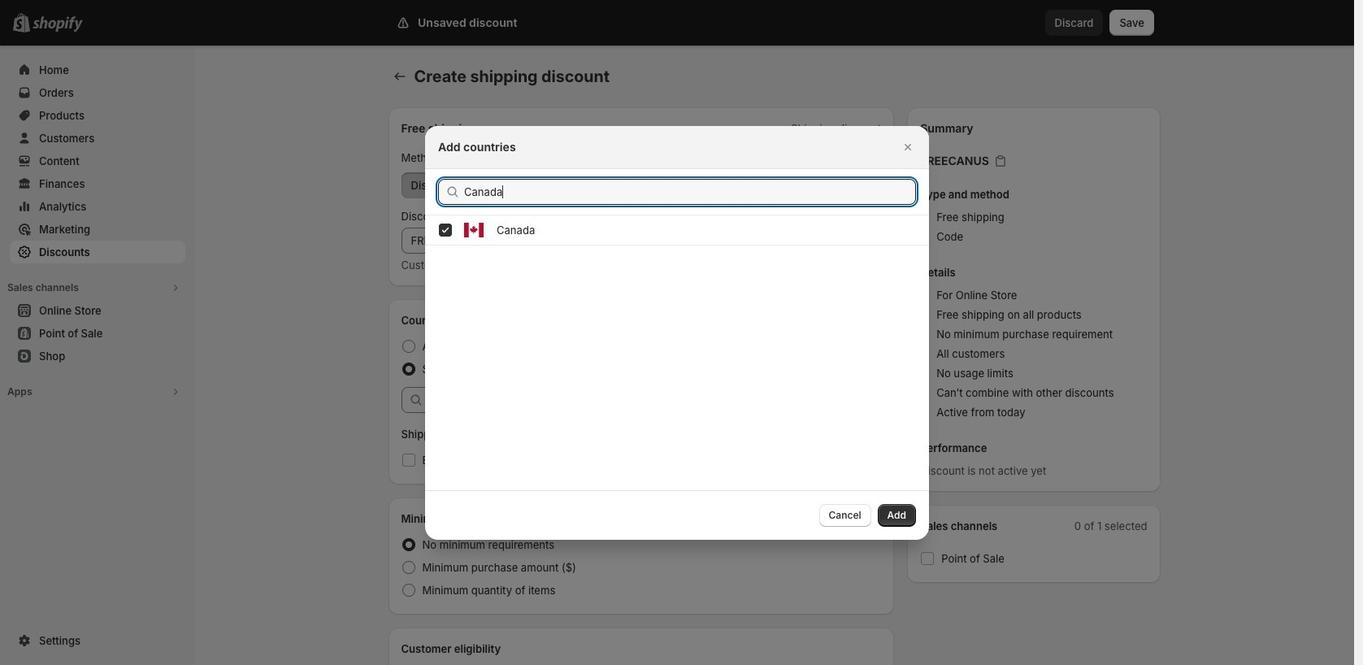 Task type: vqa. For each thing, say whether or not it's contained in the screenshot.
variants
no



Task type: locate. For each thing, give the bounding box(es) containing it.
shopify image
[[33, 16, 83, 33]]

Search countries text field
[[464, 179, 917, 205]]

dialog
[[0, 126, 1355, 540]]



